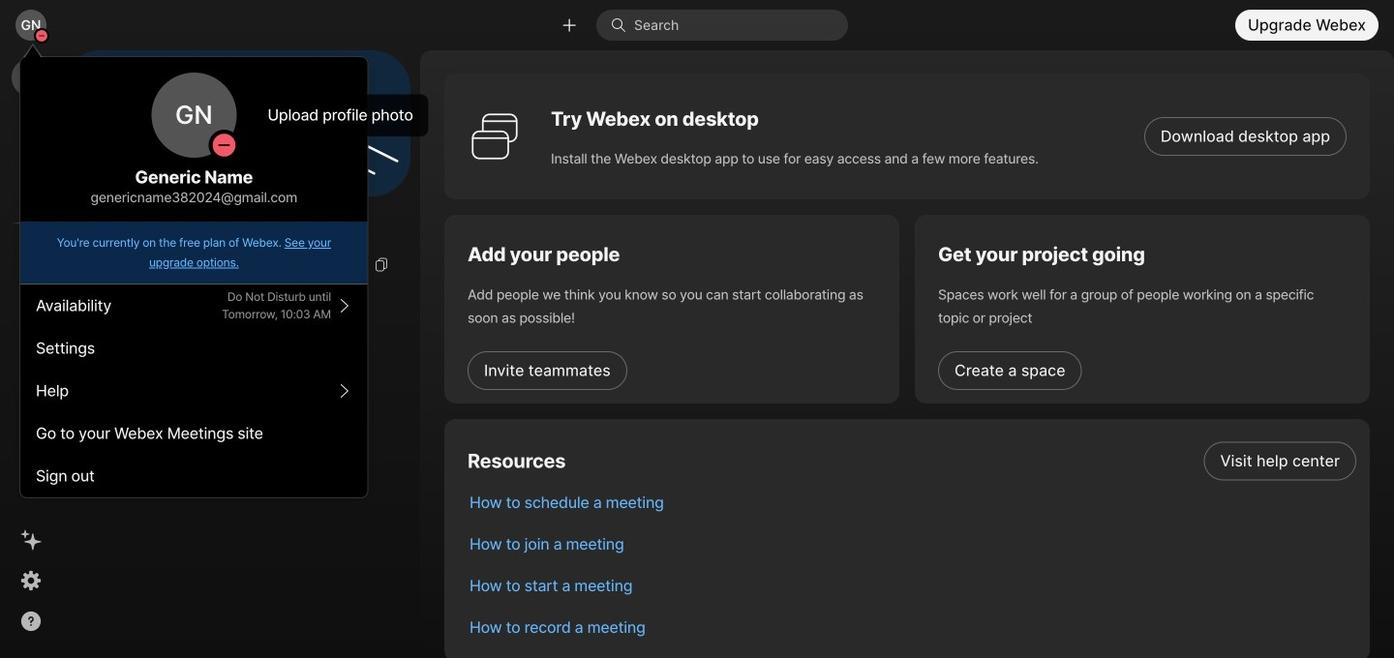 Task type: locate. For each thing, give the bounding box(es) containing it.
None text field
[[77, 251, 368, 278]]

list item
[[454, 441, 1371, 482], [454, 482, 1371, 524], [454, 524, 1371, 566], [454, 566, 1371, 607], [454, 607, 1371, 649]]

4 list item from the top
[[454, 566, 1371, 607]]

arrow right_16 image
[[337, 298, 352, 314]]

arrow right_16 image
[[337, 384, 352, 399]]

3 list item from the top
[[454, 524, 1371, 566]]

sign out menu item
[[20, 455, 368, 498]]

webex tab list
[[12, 58, 50, 266]]

profile settings menu menu bar
[[20, 285, 368, 498]]

go to your webex meetings site menu item
[[20, 413, 368, 455]]

navigation
[[0, 50, 62, 659]]



Task type: vqa. For each thing, say whether or not it's contained in the screenshot.
Go to your Webex Meetings site menu item
yes



Task type: describe. For each thing, give the bounding box(es) containing it.
help menu item
[[20, 370, 368, 413]]

set status menu item
[[20, 285, 368, 327]]

2 list item from the top
[[454, 482, 1371, 524]]

5 list item from the top
[[454, 607, 1371, 649]]

settings menu item
[[20, 327, 368, 370]]

two hands high fiving image
[[290, 65, 406, 182]]

1 list item from the top
[[454, 441, 1371, 482]]



